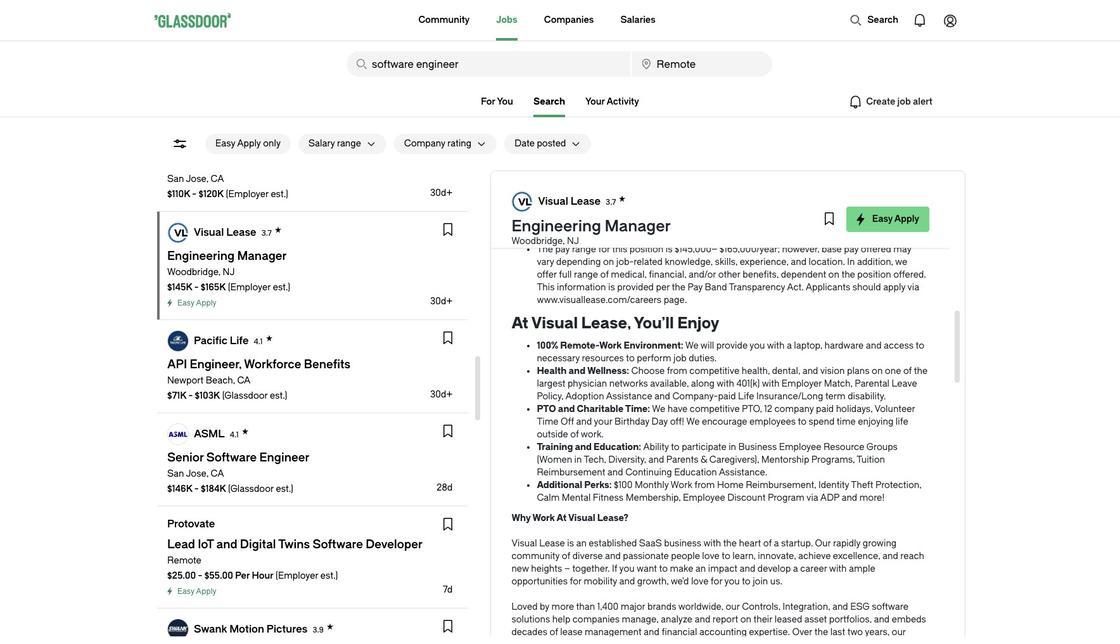 Task type: locate. For each thing, give the bounding box(es) containing it.
or left "master's" at the top
[[593, 148, 601, 159]]

2 vertical spatial ca
[[211, 469, 224, 479]]

(employer inside remote $25.00 - $55.00 per hour (employer est.)
[[276, 571, 319, 581]]

1 horizontal spatial visual lease
[[539, 195, 601, 207]]

via left adp
[[807, 493, 819, 503]]

visual lease
[[539, 195, 601, 207], [194, 226, 257, 238]]

salary
[[309, 138, 335, 149]]

apply
[[237, 138, 261, 149], [895, 214, 920, 224], [196, 299, 217, 308], [196, 587, 217, 596]]

should
[[853, 282, 882, 293]]

range right salary
[[337, 138, 361, 149]]

30d+ for life
[[430, 389, 453, 400]]

1 horizontal spatial paid
[[817, 404, 834, 415]]

san for san jose, ca $110k - $120k (employer est.)
[[167, 174, 184, 185]]

work inside $100 monthly work from home reimbursement, identity theft protection, calm mental fitness membership, employee discount program via adp and more!
[[671, 480, 693, 491]]

at visual lease, you'll enjoy
[[512, 314, 720, 332]]

$71k
[[167, 391, 187, 401]]

2 jose, from the top
[[186, 469, 209, 479]]

0 horizontal spatial 4.1
[[230, 430, 239, 439]]

2 competitive from the top
[[690, 404, 740, 415]]

1 or from the left
[[593, 148, 601, 159]]

0 horizontal spatial 3.7
[[262, 229, 272, 237]]

0 vertical spatial work
[[600, 340, 622, 351]]

one
[[886, 366, 902, 377]]

identity
[[819, 480, 850, 491]]

enjoying
[[859, 417, 894, 427]]

for down impact
[[711, 576, 723, 587]]

health
[[537, 366, 567, 377]]

0 vertical spatial ca
[[211, 174, 224, 185]]

0 vertical spatial paid
[[719, 391, 736, 402]]

1 are from the left
[[614, 206, 627, 217]]

ca right beach,
[[237, 375, 251, 386]]

is up knowledge,
[[666, 244, 673, 255]]

& inside a bachelor's or master's degree in computer science preferred or equivalent education & experience
[[908, 148, 915, 159]]

1 horizontal spatial at
[[557, 513, 567, 524]]

visual inside visual lease is an established saas business with the heart of a startup. our rapidly growing community of diverse and passionate people love to learn, innovate, achieve excellence, and reach new heights – together. if you want to make an impact and develop a career with ample opportunities for mobility and growth, we'd love for you to join us.
[[512, 538, 537, 549]]

2 horizontal spatial you
[[750, 340, 766, 351]]

worldwide,
[[679, 602, 724, 612]]

$165k
[[201, 282, 226, 293]]

competitive up "along"
[[690, 366, 740, 377]]

1 vertical spatial our
[[816, 538, 832, 549]]

position down addition,
[[858, 269, 892, 280]]

the up va,
[[537, 219, 551, 230]]

1 competitive from the top
[[690, 366, 740, 377]]

1 horizontal spatial from
[[695, 480, 715, 491]]

life right "pacific"
[[230, 334, 249, 346]]

jose, inside san jose, ca $146k - $184k (glassdoor est.)
[[186, 469, 209, 479]]

ability
[[644, 442, 669, 453]]

none field "search keyword"
[[347, 51, 631, 77]]

$100
[[614, 480, 633, 491]]

san inside san jose, ca $110k - $120k (employer est.)
[[167, 174, 184, 185]]

est.) inside san jose, ca $110k - $120k (employer est.)
[[271, 189, 288, 200]]

apply right ri,
[[895, 214, 920, 224]]

ca inside san jose, ca $146k - $184k (glassdoor est.)
[[211, 469, 224, 479]]

(employer right $165k
[[228, 282, 271, 293]]

- right $71k
[[189, 391, 193, 401]]

the down asset
[[815, 627, 829, 637]]

our up engineering
[[537, 206, 553, 217]]

of down 'off'
[[571, 429, 579, 440]]

san for san jose, ca $146k - $184k (glassdoor est.)
[[167, 469, 184, 479]]

0 vertical spatial 30d+
[[430, 188, 453, 198]]

paid inside choose from competitive health, dental, and vision plans on one of the largest physician networks available, along with 401(k) with employer match, parental leave policy, adoption assistance and company-paid life insurance/long term disability.
[[719, 391, 736, 402]]

0 horizontal spatial lease
[[227, 226, 257, 238]]

2 vertical spatial we
[[687, 417, 700, 427]]

and inside az, co, de, fl, ga, il, ks, md, ma, nh, nj, ny, nc, oh, pa, ri, sc, tx, va, and wa.
[[554, 231, 569, 242]]

0 vertical spatial a
[[787, 340, 792, 351]]

2 none field from the left
[[632, 51, 773, 77]]

date posted button
[[505, 134, 566, 154]]

we inside but we are happy to consider remote candidates in the following states:
[[726, 206, 738, 217]]

work up resources
[[600, 340, 622, 351]]

of down help
[[550, 627, 558, 637]]

we up day
[[653, 404, 666, 415]]

1 vertical spatial a
[[774, 538, 780, 549]]

our headquarters are in
[[537, 206, 639, 217]]

0 vertical spatial san
[[167, 174, 184, 185]]

1 vertical spatial 4.1
[[230, 430, 239, 439]]

a up innovate,
[[774, 538, 780, 549]]

san up $146k
[[167, 469, 184, 479]]

to inside but we are happy to consider remote candidates in the following states:
[[784, 206, 792, 217]]

0 vertical spatial position
[[630, 244, 664, 255]]

more!
[[860, 493, 885, 503]]

$145k
[[167, 282, 192, 293]]

an up diverse
[[577, 538, 587, 549]]

0 horizontal spatial you
[[620, 564, 635, 574]]

choose from competitive health, dental, and vision plans on one of the largest physician networks available, along with 401(k) with employer match, parental leave policy, adoption assistance and company-paid life insurance/long term disability.
[[537, 366, 928, 402]]

a left 'career' at the right bottom
[[794, 564, 799, 574]]

lease,
[[582, 314, 632, 332]]

ability to participate in business employee resource groups (women in tech, diversity, and parents & caregivers), mentorship programs, tuition reimbursement and continuing education assistance.
[[537, 442, 898, 478]]

1 horizontal spatial or
[[807, 148, 816, 159]]

following
[[553, 219, 591, 230]]

de,
[[658, 219, 673, 230]]

and down learn, on the right of page
[[740, 564, 756, 574]]

0 vertical spatial visual lease logo image
[[513, 191, 533, 212]]

1 none field from the left
[[347, 51, 631, 77]]

and down theft
[[842, 493, 858, 503]]

visual up 100%
[[532, 314, 578, 332]]

0 horizontal spatial life
[[230, 334, 249, 346]]

1 vertical spatial (employer
[[228, 282, 271, 293]]

us.
[[771, 576, 783, 587]]

0 horizontal spatial none field
[[347, 51, 631, 77]]

resources
[[582, 353, 624, 364]]

ca for pacific life
[[237, 375, 251, 386]]

0 horizontal spatial from
[[667, 366, 688, 377]]

oh,
[[844, 219, 861, 230]]

employee inside ability to participate in business employee resource groups (women in tech, diversity, and parents & caregivers), mentorship programs, tuition reimbursement and continuing education assistance.
[[780, 442, 822, 453]]

with up the dental,
[[768, 340, 785, 351]]

on inside loved by more than 1,400 major brands worldwide, our controls, integration, and esg software solutions help companies manage, analyze and report on their leased asset portfolios, and embeds decades of lease management and financial accounting expertise. over the last two years, o
[[741, 614, 752, 625]]

are up az,
[[614, 206, 627, 217]]

1 vertical spatial via
[[807, 493, 819, 503]]

via inside $100 monthly work from home reimbursement, identity theft protection, calm mental fitness membership, employee discount program via adp and more!
[[807, 493, 819, 503]]

pay up in
[[845, 244, 859, 255]]

and up years,
[[875, 614, 890, 625]]

1 horizontal spatial is
[[609, 282, 616, 293]]

None field
[[347, 51, 631, 77], [632, 51, 773, 77]]

paid up spend
[[817, 404, 834, 415]]

tuition
[[857, 455, 886, 465]]

from down job
[[667, 366, 688, 377]]

(glassdoor
[[222, 391, 268, 401], [228, 484, 274, 495]]

san jose, ca $146k - $184k (glassdoor est.)
[[167, 469, 294, 495]]

est.) inside newport beach, ca $71k - $103k (glassdoor est.)
[[270, 391, 288, 401]]

3 30d+ from the top
[[430, 389, 453, 400]]

nh,
[[776, 219, 792, 230]]

expertise.
[[750, 627, 791, 637]]

and left growth,
[[620, 576, 636, 587]]

and inside we have competitive pto, 12 company paid holidays, volunteer time off and your birthday day off! we encourage employees to spend time enjoying life outside of work.
[[577, 417, 592, 427]]

- inside san jose, ca $110k - $120k (employer est.)
[[192, 189, 197, 200]]

last
[[831, 627, 846, 637]]

100%
[[537, 340, 559, 351]]

pa,
[[863, 219, 877, 230]]

on up parental
[[872, 366, 883, 377]]

0 vertical spatial &
[[908, 148, 915, 159]]

search button
[[844, 8, 905, 33]]

visual lease logo image
[[513, 191, 533, 212], [168, 223, 188, 243]]

nj up $165k
[[223, 267, 235, 278]]

and down worldwide, at the right bottom of page
[[695, 614, 711, 625]]

and down following
[[554, 231, 569, 242]]

our up achieve in the right bottom of the page
[[816, 538, 832, 549]]

est.) for newport beach, ca $71k - $103k (glassdoor est.)
[[270, 391, 288, 401]]

disability.
[[848, 391, 887, 402]]

nj down following
[[567, 236, 579, 247]]

woodbridge, inside the woodbridge, nj $145k - $165k (employer est.)
[[167, 267, 221, 278]]

competitive up encourage
[[690, 404, 740, 415]]

est.) inside san jose, ca $146k - $184k (glassdoor est.)
[[276, 484, 294, 495]]

2 horizontal spatial is
[[666, 244, 673, 255]]

4.1 right asml
[[230, 430, 239, 439]]

to up parents
[[672, 442, 680, 453]]

birthday
[[615, 417, 650, 427]]

2 horizontal spatial for
[[711, 576, 723, 587]]

company
[[404, 138, 446, 149]]

(employer inside san jose, ca $110k - $120k (employer est.)
[[226, 189, 269, 200]]

jobs link
[[497, 0, 518, 41]]

7d
[[443, 585, 453, 595]]

additional down experience
[[512, 180, 590, 198]]

of inside the pay range for this position is $145,000– $165,000/year; however, base pay offered may vary depending on job-related knowledge, skills, experience, and location. in addition, we offer full range of medical, financial, and/or other benefits, dependent on the position offered. this information is provided per the pay band transparency act. applicants should apply via www.visuallease.com/careers page.
[[601, 269, 609, 280]]

3.7 up the woodbridge, nj $145k - $165k (employer est.)
[[262, 229, 272, 237]]

jose, up $120k
[[186, 174, 209, 185]]

1 30d+ from the top
[[430, 188, 453, 198]]

a left laptop, on the bottom right
[[787, 340, 792, 351]]

additional up calm
[[537, 480, 583, 491]]

1 horizontal spatial employee
[[780, 442, 822, 453]]

woodbridge, up vary
[[512, 236, 565, 247]]

1 vertical spatial position
[[858, 269, 892, 280]]

is up www.visuallease.com/careers at the top of the page
[[609, 282, 616, 293]]

2 30d+ from the top
[[430, 296, 453, 307]]

of inside we have competitive pto, 12 company paid holidays, volunteer time off and your birthday day off! we encourage employees to spend time enjoying life outside of work.
[[571, 429, 579, 440]]

1 horizontal spatial search
[[868, 15, 899, 25]]

- right $25.00
[[198, 571, 202, 581]]

life down 401(k)
[[739, 391, 755, 402]]

happy
[[756, 206, 782, 217]]

employee down education
[[683, 493, 726, 503]]

the up leave at the right
[[915, 366, 928, 377]]

(employer right $120k
[[226, 189, 269, 200]]

dental,
[[773, 366, 801, 377]]

their
[[754, 614, 773, 625]]

heights
[[531, 564, 563, 574]]

why
[[512, 513, 531, 524]]

work.
[[581, 429, 604, 440]]

we right "off!" at the right of page
[[687, 417, 700, 427]]

1 jose, from the top
[[186, 174, 209, 185]]

visual lease logo image down $110k
[[168, 223, 188, 243]]

0 horizontal spatial &
[[701, 455, 708, 465]]

1 vertical spatial an
[[696, 564, 706, 574]]

accounting
[[700, 627, 747, 637]]

we for pto and charitable time:
[[653, 404, 666, 415]]

we will provide you with a laptop, hardware and access to necessary resources to perform job duties.
[[537, 340, 925, 364]]

to inside ability to participate in business employee resource groups (women in tech, diversity, and parents & caregivers), mentorship programs, tuition reimbursement and continuing education assistance.
[[672, 442, 680, 453]]

we inside we will provide you with a laptop, hardware and access to necessary resources to perform job duties.
[[686, 340, 699, 351]]

of up –
[[562, 551, 571, 562]]

1 horizontal spatial nj
[[567, 236, 579, 247]]

1 vertical spatial woodbridge,
[[167, 267, 221, 278]]

along
[[692, 379, 715, 389]]

1 vertical spatial competitive
[[690, 404, 740, 415]]

passionate
[[623, 551, 669, 562]]

1 vertical spatial 3.7
[[262, 229, 272, 237]]

1 horizontal spatial an
[[696, 564, 706, 574]]

san up $110k
[[167, 174, 184, 185]]

& inside ability to participate in business employee resource groups (women in tech, diversity, and parents & caregivers), mentorship programs, tuition reimbursement and continuing education assistance.
[[701, 455, 708, 465]]

est.) inside remote $25.00 - $55.00 per hour (employer est.)
[[321, 571, 338, 581]]

more
[[552, 602, 575, 612]]

information
[[557, 282, 606, 293]]

benefits,
[[743, 269, 779, 280]]

work down calm
[[533, 513, 555, 524]]

1 vertical spatial paid
[[817, 404, 834, 415]]

0 horizontal spatial are
[[614, 206, 627, 217]]

0 vertical spatial (glassdoor
[[222, 391, 268, 401]]

for
[[481, 96, 496, 107]]

0 vertical spatial is
[[666, 244, 673, 255]]

1 vertical spatial nj
[[223, 267, 235, 278]]

1 vertical spatial visual lease logo image
[[168, 223, 188, 243]]

of inside choose from competitive health, dental, and vision plans on one of the largest physician networks available, along with 401(k) with employer match, parental leave policy, adoption assistance and company-paid life insurance/long term disability.
[[904, 366, 913, 377]]

of up leave at the right
[[904, 366, 913, 377]]

skills,
[[716, 257, 738, 268]]

1 horizontal spatial 4.1
[[254, 337, 263, 346]]

from
[[667, 366, 688, 377], [695, 480, 715, 491]]

0 horizontal spatial an
[[577, 538, 587, 549]]

1 horizontal spatial 3.7
[[606, 197, 617, 206]]

0 vertical spatial competitive
[[690, 366, 740, 377]]

& down participate
[[701, 455, 708, 465]]

wellness:
[[588, 366, 630, 377]]

0 horizontal spatial for
[[570, 576, 582, 587]]

30d+
[[430, 188, 453, 198], [430, 296, 453, 307], [430, 389, 453, 400]]

apply down $55.00
[[196, 587, 217, 596]]

states:
[[594, 219, 621, 230]]

ny,
[[810, 219, 824, 230]]

off
[[561, 417, 574, 427]]

act.
[[788, 282, 804, 293]]

0 horizontal spatial a
[[774, 538, 780, 549]]

day
[[652, 417, 668, 427]]

est.) for san jose, ca $146k - $184k (glassdoor est.)
[[276, 484, 294, 495]]

1 horizontal spatial work
[[600, 340, 622, 351]]

plans
[[848, 366, 870, 377]]

- inside newport beach, ca $71k - $103k (glassdoor est.)
[[189, 391, 193, 401]]

- inside san jose, ca $146k - $184k (glassdoor est.)
[[195, 484, 199, 495]]

4.1 right pacific life
[[254, 337, 263, 346]]

competitive inside choose from competitive health, dental, and vision plans on one of the largest physician networks available, along with 401(k) with employer match, parental leave policy, adoption assistance and company-paid life insurance/long term disability.
[[690, 366, 740, 377]]

1 vertical spatial from
[[695, 480, 715, 491]]

1 vertical spatial visual lease
[[194, 226, 257, 238]]

2 horizontal spatial a
[[794, 564, 799, 574]]

jose, inside san jose, ca $110k - $120k (employer est.)
[[186, 174, 209, 185]]

are up the "md,"
[[741, 206, 754, 217]]

san inside san jose, ca $146k - $184k (glassdoor est.)
[[167, 469, 184, 479]]

people
[[672, 551, 701, 562]]

in
[[848, 257, 856, 268]]

lease inside visual lease is an established saas business with the heart of a startup. our rapidly growing community of diverse and passionate people love to learn, innovate, achieve excellence, and reach new heights – together. if you want to make an impact and develop a career with ample opportunities for mobility and growth, we'd love for you to join us.
[[540, 538, 565, 549]]

a bachelor's or master's degree in computer science preferred or equivalent education & experience
[[537, 148, 915, 171]]

est.) for remote $25.00 - $55.00 per hour (employer est.)
[[321, 571, 338, 581]]

2 are from the left
[[741, 206, 754, 217]]

growing
[[863, 538, 897, 549]]

0 horizontal spatial woodbridge,
[[167, 267, 221, 278]]

$25.00
[[167, 571, 196, 581]]

lease down san jose, ca $110k - $120k (employer est.)
[[227, 226, 257, 238]]

for left this
[[599, 244, 611, 255]]

activity
[[607, 96, 640, 107]]

paid up we have competitive pto, 12 company paid holidays, volunteer time off and your birthday day off! we encourage employees to spend time enjoying life outside of work.
[[719, 391, 736, 402]]

–
[[565, 564, 571, 574]]

0 vertical spatial life
[[230, 334, 249, 346]]

- right $110k
[[192, 189, 197, 200]]

spend
[[809, 417, 835, 427]]

(glassdoor for asml
[[228, 484, 274, 495]]

0 vertical spatial we
[[726, 206, 738, 217]]

2 vertical spatial 30d+
[[430, 389, 453, 400]]

pay right the
[[556, 244, 570, 255]]

range down 'wa.'
[[572, 244, 597, 255]]

to up the choose
[[627, 353, 635, 364]]

0 vertical spatial at
[[512, 314, 529, 332]]

visual up engineering
[[539, 195, 569, 207]]

30d+ for lease
[[430, 296, 453, 307]]

we up ks,
[[726, 206, 738, 217]]

1 vertical spatial love
[[692, 576, 709, 587]]

1 vertical spatial life
[[739, 391, 755, 402]]

0 horizontal spatial is
[[568, 538, 574, 549]]

pacific life logo image
[[168, 331, 188, 351]]

than
[[577, 602, 596, 612]]

visual lease up following
[[539, 195, 601, 207]]

apply down $165k
[[196, 299, 217, 308]]

2 pay from the left
[[845, 244, 859, 255]]

or
[[593, 148, 601, 159], [807, 148, 816, 159]]

nj
[[567, 236, 579, 247], [223, 267, 235, 278]]

we
[[686, 340, 699, 351], [653, 404, 666, 415], [687, 417, 700, 427]]

competitive inside we have competitive pto, 12 company paid holidays, volunteer time off and your birthday day off! we encourage employees to spend time enjoying life outside of work.
[[690, 404, 740, 415]]

are
[[614, 206, 627, 217], [741, 206, 754, 217]]

none field search location
[[632, 51, 773, 77]]

0 vertical spatial lease
[[571, 195, 601, 207]]

range inside dropdown button
[[337, 138, 361, 149]]

2 horizontal spatial work
[[671, 480, 693, 491]]

0 vertical spatial search
[[868, 15, 899, 25]]

2 horizontal spatial lease
[[571, 195, 601, 207]]

life inside choose from competitive health, dental, and vision plans on one of the largest physician networks available, along with 401(k) with employer match, parental leave policy, adoption assistance and company-paid life insurance/long term disability.
[[739, 391, 755, 402]]

1 horizontal spatial visual lease logo image
[[513, 191, 533, 212]]

you down impact
[[725, 576, 740, 587]]

life
[[230, 334, 249, 346], [739, 391, 755, 402]]

1 vertical spatial range
[[572, 244, 597, 255]]

1 vertical spatial work
[[671, 480, 693, 491]]

hardware
[[825, 340, 864, 351]]

0 vertical spatial we
[[686, 340, 699, 351]]

ca up $184k
[[211, 469, 224, 479]]

vary
[[537, 257, 555, 268]]

at
[[512, 314, 529, 332], [557, 513, 567, 524]]

0 horizontal spatial nj
[[223, 267, 235, 278]]

1 horizontal spatial pay
[[845, 244, 859, 255]]

& right education
[[908, 148, 915, 159]]

you right 'provide'
[[750, 340, 766, 351]]

with down excellence, on the right of the page
[[830, 564, 847, 574]]

0 vertical spatial from
[[667, 366, 688, 377]]

1 vertical spatial you
[[620, 564, 635, 574]]

1 horizontal spatial for
[[599, 244, 611, 255]]

are inside but we are happy to consider remote candidates in the following states:
[[741, 206, 754, 217]]

lease up community
[[540, 538, 565, 549]]

(glassdoor inside newport beach, ca $71k - $103k (glassdoor est.)
[[222, 391, 268, 401]]

0 vertical spatial jose,
[[186, 174, 209, 185]]

1 vertical spatial ca
[[237, 375, 251, 386]]

1 san from the top
[[167, 174, 184, 185]]

leased
[[775, 614, 803, 625]]

1 horizontal spatial you
[[725, 576, 740, 587]]

per
[[235, 571, 250, 581]]

(glassdoor inside san jose, ca $146k - $184k (glassdoor est.)
[[228, 484, 274, 495]]

on left their
[[741, 614, 752, 625]]

0 vertical spatial woodbridge,
[[512, 236, 565, 247]]

is up diverse
[[568, 538, 574, 549]]

1 horizontal spatial &
[[908, 148, 915, 159]]

two
[[848, 627, 864, 637]]

and down ability
[[649, 455, 665, 465]]

0 vertical spatial range
[[337, 138, 361, 149]]

2 vertical spatial (employer
[[276, 571, 319, 581]]

easy apply for 7d
[[178, 587, 217, 596]]

1 vertical spatial we
[[896, 257, 908, 268]]

networks
[[610, 379, 648, 389]]

2 vertical spatial lease
[[540, 538, 565, 549]]

0 horizontal spatial employee
[[683, 493, 726, 503]]

controls,
[[743, 602, 781, 612]]

but we are happy to consider remote candidates in the following states:
[[537, 206, 922, 230]]

ca inside newport beach, ca $71k - $103k (glassdoor est.)
[[237, 375, 251, 386]]

(glassdoor right $184k
[[228, 484, 274, 495]]

1 vertical spatial employee
[[683, 493, 726, 503]]

&
[[908, 148, 915, 159], [701, 455, 708, 465]]

(employer for san
[[226, 189, 269, 200]]

0 vertical spatial you
[[750, 340, 766, 351]]

2 san from the top
[[167, 469, 184, 479]]



Task type: describe. For each thing, give the bounding box(es) containing it.
our
[[726, 602, 740, 612]]

major
[[621, 602, 646, 612]]

pto
[[537, 404, 557, 415]]

- for san jose, ca $110k - $120k (employer est.)
[[192, 189, 197, 200]]

over
[[793, 627, 813, 637]]

jose, for $120k
[[186, 174, 209, 185]]

competitive for encourage
[[690, 404, 740, 415]]

$103k
[[195, 391, 220, 401]]

ks,
[[721, 219, 736, 230]]

to right access
[[917, 340, 925, 351]]

to up growth,
[[660, 564, 668, 574]]

1 vertical spatial at
[[557, 513, 567, 524]]

job
[[674, 353, 687, 364]]

on inside choose from competitive health, dental, and vision plans on one of the largest physician networks available, along with 401(k) with employer match, parental leave policy, adoption assistance and company-paid life insurance/long term disability.
[[872, 366, 883, 377]]

and up physician
[[569, 366, 586, 377]]

visual down mental
[[569, 513, 596, 524]]

and down growing
[[883, 551, 899, 562]]

largest
[[537, 379, 566, 389]]

and up employer
[[803, 366, 819, 377]]

with inside we will provide you with a laptop, hardware and access to necessary resources to perform job duties.
[[768, 340, 785, 351]]

software
[[873, 602, 909, 612]]

0 horizontal spatial visual lease logo image
[[168, 223, 188, 243]]

in up az,
[[629, 206, 637, 217]]

asml
[[194, 428, 225, 440]]

ma,
[[757, 219, 774, 230]]

consider
[[795, 206, 831, 217]]

employees
[[750, 417, 796, 427]]

and up $100
[[608, 467, 624, 478]]

$120k
[[199, 189, 224, 200]]

work for monthly
[[671, 480, 693, 491]]

competitive for with
[[690, 366, 740, 377]]

the inside choose from competitive health, dental, and vision plans on one of the largest physician networks available, along with 401(k) with employer match, parental leave policy, adoption assistance and company-paid life insurance/long term disability.
[[915, 366, 928, 377]]

nj inside engineering manager woodbridge, nj
[[567, 236, 579, 247]]

12
[[765, 404, 773, 415]]

band
[[705, 282, 728, 293]]

education
[[675, 467, 718, 478]]

new
[[512, 564, 529, 574]]

necessary
[[537, 353, 580, 364]]

report
[[713, 614, 739, 625]]

28d
[[437, 482, 453, 493]]

www.visuallease.com/careers
[[537, 295, 662, 306]]

woodbridge, inside engineering manager woodbridge, nj
[[512, 236, 565, 247]]

rapidly
[[834, 538, 861, 549]]

and down work.
[[575, 442, 592, 453]]

mental
[[562, 493, 591, 503]]

est.) inside the woodbridge, nj $145k - $165k (employer est.)
[[273, 282, 291, 293]]

pictures
[[267, 623, 308, 635]]

0 vertical spatial 3.7
[[606, 197, 617, 206]]

1 vertical spatial lease
[[227, 226, 257, 238]]

4.1 for asml
[[230, 430, 239, 439]]

with up impact
[[704, 538, 722, 549]]

you'll
[[634, 314, 674, 332]]

additional for additional information
[[512, 180, 590, 198]]

company
[[775, 404, 814, 415]]

knowledge,
[[665, 257, 713, 268]]

401(k)
[[737, 379, 760, 389]]

holidays,
[[837, 404, 873, 415]]

1 vertical spatial is
[[609, 282, 616, 293]]

san jose, ca $110k - $120k (employer est.)
[[167, 174, 288, 200]]

computer
[[684, 148, 728, 159]]

on left job-
[[604, 257, 615, 268]]

adoption
[[566, 391, 605, 402]]

assistance
[[606, 391, 653, 402]]

a inside we will provide you with a laptop, hardware and access to necessary resources to perform job duties.
[[787, 340, 792, 351]]

1 horizontal spatial position
[[858, 269, 892, 280]]

jobs
[[497, 15, 518, 25]]

the down in
[[842, 269, 856, 280]]

from inside $100 monthly work from home reimbursement, identity theft protection, calm mental fitness membership, employee discount program via adp and more!
[[695, 480, 715, 491]]

per
[[657, 282, 670, 293]]

and inside we will provide you with a laptop, hardware and access to necessary resources to perform job duties.
[[867, 340, 882, 351]]

vision
[[821, 366, 845, 377]]

1,400
[[598, 602, 619, 612]]

search link
[[534, 96, 566, 117]]

swank motion pictures logo image
[[168, 619, 188, 637]]

ca inside san jose, ca $110k - $120k (employer est.)
[[211, 174, 224, 185]]

2 vertical spatial you
[[725, 576, 740, 587]]

reimbursement,
[[746, 480, 817, 491]]

search inside button
[[868, 15, 899, 25]]

companies
[[544, 15, 594, 25]]

off!
[[671, 417, 685, 427]]

2 vertical spatial a
[[794, 564, 799, 574]]

0 horizontal spatial position
[[630, 244, 664, 255]]

esg
[[851, 602, 870, 612]]

to left join
[[743, 576, 751, 587]]

you inside we will provide you with a laptop, hardware and access to necessary resources to perform job duties.
[[750, 340, 766, 351]]

apply left only
[[237, 138, 261, 149]]

easy apply inside easy apply button
[[873, 214, 920, 224]]

company rating button
[[394, 134, 472, 154]]

protection,
[[876, 480, 922, 491]]

learn,
[[733, 551, 756, 562]]

and up portfolios,
[[833, 602, 849, 612]]

diversity,
[[609, 455, 647, 465]]

embeds
[[893, 614, 927, 625]]

loved
[[512, 602, 538, 612]]

the inside loved by more than 1,400 major brands worldwide, our controls, integration, and esg software solutions help companies manage, analyze and report on their leased asset portfolios, and embeds decades of lease management and financial accounting expertise. over the last two years, o
[[815, 627, 829, 637]]

0 horizontal spatial at
[[512, 314, 529, 332]]

(employer inside the woodbridge, nj $145k - $165k (employer est.)
[[228, 282, 271, 293]]

- inside the woodbridge, nj $145k - $165k (employer est.)
[[194, 282, 199, 293]]

business
[[665, 538, 702, 549]]

- for newport beach, ca $71k - $103k (glassdoor est.)
[[189, 391, 193, 401]]

protovate
[[167, 518, 215, 530]]

of inside loved by more than 1,400 major brands worldwide, our controls, integration, and esg software solutions help companies manage, analyze and report on their leased asset portfolios, and embeds decades of lease management and financial accounting expertise. over the last two years, o
[[550, 627, 558, 637]]

together.
[[573, 564, 610, 574]]

your
[[586, 96, 605, 107]]

encourage
[[702, 417, 748, 427]]

newport
[[167, 375, 204, 386]]

programs,
[[812, 455, 856, 465]]

opportunities
[[512, 576, 568, 587]]

science
[[730, 148, 764, 159]]

location.
[[809, 257, 846, 268]]

pacific
[[194, 334, 228, 346]]

4.1 for pacific life
[[254, 337, 263, 346]]

est.) for san jose, ca $110k - $120k (employer est.)
[[271, 189, 288, 200]]

1 pay from the left
[[556, 244, 570, 255]]

provided
[[618, 282, 654, 293]]

we for 100% remote-work environment:
[[686, 340, 699, 351]]

for inside the pay range for this position is $145,000– $165,000/year; however, base pay offered may vary depending on job-related knowledge, skills, experience, and location. in addition, we offer full range of medical, financial, and/or other benefits, dependent on the position offered. this information is provided per the pay band transparency act. applicants should apply via www.visuallease.com/careers page.
[[599, 244, 611, 255]]

full
[[559, 269, 572, 280]]

- inside remote $25.00 - $55.00 per hour (employer est.)
[[198, 571, 202, 581]]

asml logo image
[[168, 424, 188, 444]]

newport beach, ca $71k - $103k (glassdoor est.)
[[167, 375, 288, 401]]

integration,
[[783, 602, 831, 612]]

beach,
[[206, 375, 235, 386]]

on up applicants
[[829, 269, 840, 280]]

and inside $100 monthly work from home reimbursement, identity theft protection, calm mental fitness membership, employee discount program via adp and more!
[[842, 493, 858, 503]]

to inside we have competitive pto, 12 company paid holidays, volunteer time off and your birthday day off! we encourage employees to spend time enjoying life outside of work.
[[799, 417, 807, 427]]

in up caregivers),
[[729, 442, 737, 453]]

ca for asml
[[211, 469, 224, 479]]

the inside visual lease is an established saas business with the heart of a startup. our rapidly growing community of diverse and passionate people love to learn, innovate, achieve excellence, and reach new heights – together. if you want to make an impact and develop a career with ample opportunities for mobility and growth, we'd love for you to join us.
[[724, 538, 737, 549]]

additional for additional perks:
[[537, 480, 583, 491]]

- for san jose, ca $146k - $184k (glassdoor est.)
[[195, 484, 199, 495]]

easy apply for 30d+
[[178, 299, 217, 308]]

we inside the pay range for this position is $145,000– $165,000/year; however, base pay offered may vary depending on job-related knowledge, skills, experience, and location. in addition, we offer full range of medical, financial, and/or other benefits, dependent on the position offered. this information is provided per the pay band transparency act. applicants should apply via www.visuallease.com/careers page.
[[896, 257, 908, 268]]

asset
[[805, 614, 828, 625]]

2 vertical spatial work
[[533, 513, 555, 524]]

pto,
[[742, 404, 763, 415]]

join
[[753, 576, 769, 587]]

(glassdoor for pacific life
[[222, 391, 268, 401]]

nj inside the woodbridge, nj $145k - $165k (employer est.)
[[223, 267, 235, 278]]

remote
[[167, 555, 201, 566]]

make
[[670, 564, 694, 574]]

2 or from the left
[[807, 148, 816, 159]]

work for remote-
[[600, 340, 622, 351]]

addition,
[[858, 257, 894, 268]]

and inside the pay range for this position is $145,000– $165,000/year; however, base pay offered may vary depending on job-related knowledge, skills, experience, and location. in addition, we offer full range of medical, financial, and/or other benefits, dependent on the position offered. this information is provided per the pay band transparency act. applicants should apply via www.visuallease.com/careers page.
[[791, 257, 807, 268]]

in inside a bachelor's or master's degree in computer science preferred or equivalent education & experience
[[675, 148, 682, 159]]

0 vertical spatial love
[[703, 551, 720, 562]]

parents
[[667, 455, 699, 465]]

heart
[[740, 538, 762, 549]]

employee inside $100 monthly work from home reimbursement, identity theft protection, calm mental fitness membership, employee discount program via adp and more!
[[683, 493, 726, 503]]

jose, for $184k
[[186, 469, 209, 479]]

1 vertical spatial search
[[534, 96, 566, 107]]

0 vertical spatial our
[[537, 206, 553, 217]]

and down available,
[[655, 391, 671, 402]]

3.9
[[313, 625, 324, 634]]

in up reimbursement
[[575, 455, 582, 465]]

we'd
[[671, 576, 689, 587]]

parental
[[855, 379, 890, 389]]

and up 'off'
[[558, 404, 575, 415]]

with right "along"
[[717, 379, 735, 389]]

open filter menu image
[[172, 136, 188, 152]]

degree
[[641, 148, 672, 159]]

with down 'health,'
[[762, 379, 780, 389]]

salary range
[[309, 138, 361, 149]]

Search location field
[[632, 51, 773, 77]]

to up impact
[[722, 551, 731, 562]]

in inside but we are happy to consider remote candidates in the following states:
[[914, 206, 922, 217]]

of up innovate,
[[764, 538, 772, 549]]

solutions
[[512, 614, 551, 625]]

equivalent
[[818, 148, 862, 159]]

the inside but we are happy to consider remote candidates in the following states:
[[537, 219, 551, 230]]

the up page.
[[672, 282, 686, 293]]

are for headquarters
[[614, 206, 627, 217]]

(employer for remote
[[276, 571, 319, 581]]

are for we
[[741, 206, 754, 217]]

is inside visual lease is an established saas business with the heart of a startup. our rapidly growing community of diverse and passionate people love to learn, innovate, achieve excellence, and reach new heights – together. if you want to make an impact and develop a career with ample opportunities for mobility and growth, we'd love for you to join us.
[[568, 538, 574, 549]]

0 horizontal spatial visual lease
[[194, 226, 257, 238]]

financial,
[[649, 269, 687, 280]]

visual down $120k
[[194, 226, 224, 238]]

visual lease is an established saas business with the heart of a startup. our rapidly growing community of diverse and passionate people love to learn, innovate, achieve excellence, and reach new heights – together. if you want to make an impact and develop a career with ample opportunities for mobility and growth, we'd love for you to join us.
[[512, 538, 925, 587]]

$184k
[[201, 484, 226, 495]]

and down manage,
[[644, 627, 660, 637]]

related
[[634, 257, 663, 268]]

and down established
[[605, 551, 621, 562]]

easy apply button
[[847, 207, 930, 232]]

our inside visual lease is an established saas business with the heart of a startup. our rapidly growing community of diverse and passionate people love to learn, innovate, achieve excellence, and reach new heights – together. if you want to make an impact and develop a career with ample opportunities for mobility and growth, we'd love for you to join us.
[[816, 538, 832, 549]]

2 vertical spatial range
[[574, 269, 599, 280]]

paid inside we have competitive pto, 12 company paid holidays, volunteer time off and your birthday day off! we encourage employees to spend time enjoying life outside of work.
[[817, 404, 834, 415]]

via inside the pay range for this position is $145,000– $165,000/year; however, base pay offered may vary depending on job-related knowledge, skills, experience, and location. in addition, we offer full range of medical, financial, and/or other benefits, dependent on the position offered. this information is provided per the pay band transparency act. applicants should apply via www.visuallease.com/careers page.
[[908, 282, 920, 293]]

az, co, de, fl, ga, il, ks, md, ma, nh, nj, ny, nc, oh, pa, ri, sc, tx, va, and wa.
[[537, 219, 923, 242]]

from inside choose from competitive health, dental, and vision plans on one of the largest physician networks available, along with 401(k) with employer match, parental leave policy, adoption assistance and company-paid life insurance/long term disability.
[[667, 366, 688, 377]]

Search keyword field
[[347, 51, 631, 77]]



Task type: vqa. For each thing, say whether or not it's contained in the screenshot.
Benefits"
no



